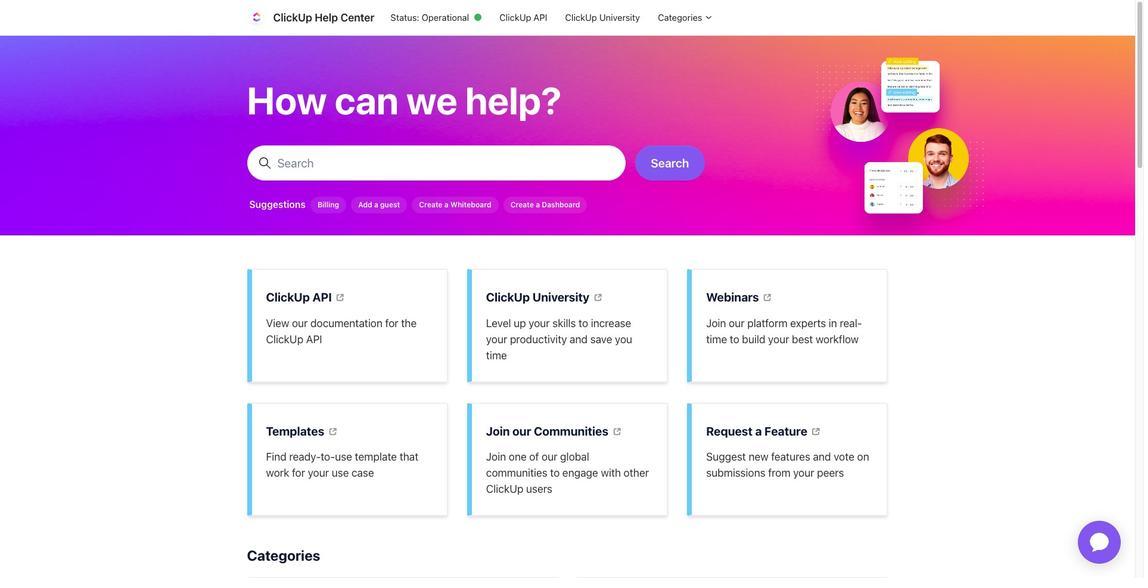 Task type: locate. For each thing, give the bounding box(es) containing it.
time left build at right
[[707, 333, 727, 345]]

clickup university link
[[556, 6, 649, 29]]

0 vertical spatial and
[[570, 333, 588, 345]]

real-
[[840, 317, 862, 329]]

use down to-
[[332, 467, 349, 479]]

join down webinars
[[707, 317, 726, 329]]

our up build at right
[[729, 317, 745, 329]]

a for guest
[[374, 200, 378, 209]]

to left build at right
[[730, 333, 740, 345]]

university
[[600, 12, 640, 23], [533, 290, 590, 304]]

1 horizontal spatial create
[[511, 200, 534, 209]]

help
[[315, 11, 338, 24]]

None submit
[[636, 145, 705, 181]]

api inside 'link'
[[534, 12, 548, 23]]

1 vertical spatial university
[[533, 290, 590, 304]]

our right of
[[542, 451, 558, 463]]

our inside view our documentation for the clickup api
[[292, 317, 308, 329]]

clickup university inside how can we help? main content
[[486, 290, 592, 304]]

how can we help?
[[247, 77, 562, 123]]

our inside join our platform experts in real- time to build your best workflow
[[729, 317, 745, 329]]

2 horizontal spatial to
[[730, 333, 740, 345]]

whiteboard
[[451, 200, 492, 209]]

center
[[341, 11, 375, 24]]

join for join one of our global communities to engage with other clickup users
[[486, 451, 506, 463]]

our up one
[[513, 424, 531, 438]]

for down ready-
[[292, 467, 305, 479]]

join
[[707, 317, 726, 329], [486, 424, 510, 438], [486, 451, 506, 463]]

clickup
[[273, 11, 312, 24], [500, 12, 531, 23], [565, 12, 597, 23], [266, 290, 310, 304], [486, 290, 530, 304], [266, 333, 304, 345], [486, 483, 524, 495]]

clickup inside "join one of our global communities to engage with other clickup users"
[[486, 483, 524, 495]]

use up case on the bottom
[[335, 451, 352, 463]]

to right skills
[[579, 317, 588, 329]]

0 horizontal spatial for
[[292, 467, 305, 479]]

1 horizontal spatial for
[[385, 317, 399, 329]]

for left the at left
[[385, 317, 399, 329]]

vote
[[834, 451, 855, 463]]

0 horizontal spatial create
[[419, 200, 443, 209]]

a left whiteboard
[[445, 200, 449, 209]]

application
[[1064, 507, 1136, 578]]

2 vertical spatial api
[[306, 333, 322, 345]]

0 vertical spatial use
[[335, 451, 352, 463]]

from
[[769, 467, 791, 479]]

1 horizontal spatial clickup api
[[500, 12, 548, 23]]

api inside view our documentation for the clickup api
[[306, 333, 322, 345]]

find ready-to-use template that work for your use case
[[266, 451, 419, 479]]

skills
[[553, 317, 576, 329]]

your down platform
[[768, 333, 790, 345]]

Search search field
[[247, 145, 626, 181]]

1 vertical spatial time
[[486, 349, 507, 362]]

0 horizontal spatial clickup api
[[266, 290, 335, 304]]

1 horizontal spatial categories
[[658, 12, 705, 23]]

join our platform experts in real- time to build your best workflow
[[707, 317, 862, 345]]

your down features
[[794, 467, 815, 479]]

a for dashboard
[[536, 200, 540, 209]]

0 vertical spatial to
[[579, 317, 588, 329]]

and up peers
[[813, 451, 831, 463]]

for
[[385, 317, 399, 329], [292, 467, 305, 479]]

your down to-
[[308, 467, 329, 479]]

time
[[707, 333, 727, 345], [486, 349, 507, 362]]

a left dashboard
[[536, 200, 540, 209]]

suggestions
[[249, 199, 306, 210]]

create left dashboard
[[511, 200, 534, 209]]

level
[[486, 317, 511, 329]]

and down skills
[[570, 333, 588, 345]]

1 horizontal spatial time
[[707, 333, 727, 345]]

0 vertical spatial join
[[707, 317, 726, 329]]

join inside "join one of our global communities to engage with other clickup users"
[[486, 451, 506, 463]]

and inside the level up your skills to increase your productivity and save you time
[[570, 333, 588, 345]]

submissions
[[707, 467, 766, 479]]

categories inside dropdown button
[[658, 12, 705, 23]]

guest
[[380, 200, 400, 209]]

that
[[400, 451, 419, 463]]

clickup help help center home page image
[[247, 8, 266, 27]]

our right view
[[292, 317, 308, 329]]

a right 'add'
[[374, 200, 378, 209]]

2 vertical spatial to
[[550, 467, 560, 479]]

None search field
[[242, 145, 710, 181]]

1 horizontal spatial university
[[600, 12, 640, 23]]

1 vertical spatial for
[[292, 467, 305, 479]]

find
[[266, 451, 287, 463]]

0 vertical spatial time
[[707, 333, 727, 345]]

clickup api
[[500, 12, 548, 23], [266, 290, 335, 304]]

0 vertical spatial api
[[534, 12, 548, 23]]

productivity
[[510, 333, 567, 345]]

1 vertical spatial and
[[813, 451, 831, 463]]

and
[[570, 333, 588, 345], [813, 451, 831, 463]]

to
[[579, 317, 588, 329], [730, 333, 740, 345], [550, 467, 560, 479]]

our
[[292, 317, 308, 329], [729, 317, 745, 329], [513, 424, 531, 438], [542, 451, 558, 463]]

our for platform
[[729, 317, 745, 329]]

2 vertical spatial join
[[486, 451, 506, 463]]

clickup inside 'link'
[[500, 12, 531, 23]]

use
[[335, 451, 352, 463], [332, 467, 349, 479]]

1 vertical spatial join
[[486, 424, 510, 438]]

2 create from the left
[[511, 200, 534, 209]]

features
[[772, 451, 811, 463]]

0 vertical spatial clickup api
[[500, 12, 548, 23]]

with
[[601, 467, 621, 479]]

your
[[529, 317, 550, 329], [486, 333, 507, 345], [768, 333, 790, 345], [308, 467, 329, 479], [794, 467, 815, 479]]

join inside join our platform experts in real- time to build your best workflow
[[707, 317, 726, 329]]

status: operational
[[391, 12, 469, 23]]

global
[[560, 451, 589, 463]]

0 horizontal spatial to
[[550, 467, 560, 479]]

categories
[[658, 12, 705, 23], [247, 547, 320, 564]]

0 vertical spatial categories
[[658, 12, 705, 23]]

1 create from the left
[[419, 200, 443, 209]]

clickup api link
[[491, 6, 556, 29]]

1 horizontal spatial to
[[579, 317, 588, 329]]

a
[[374, 200, 378, 209], [445, 200, 449, 209], [536, 200, 540, 209], [756, 424, 762, 438]]

clickup inside "link"
[[273, 11, 312, 24]]

how
[[247, 77, 327, 123]]

of
[[530, 451, 539, 463]]

create a whiteboard link
[[412, 197, 499, 213]]

operational
[[422, 12, 469, 23]]

platform
[[748, 317, 788, 329]]

clickup api inside how can we help? main content
[[266, 290, 335, 304]]

on
[[858, 451, 870, 463]]

case
[[352, 467, 374, 479]]

create
[[419, 200, 443, 209], [511, 200, 534, 209]]

0 horizontal spatial categories
[[247, 547, 320, 564]]

our inside "join one of our global communities to engage with other clickup users"
[[542, 451, 558, 463]]

1 vertical spatial clickup university
[[486, 290, 592, 304]]

other
[[624, 467, 649, 479]]

a up new at the right
[[756, 424, 762, 438]]

1 vertical spatial to
[[730, 333, 740, 345]]

clickup university
[[565, 12, 640, 23], [486, 290, 592, 304]]

time down level
[[486, 349, 507, 362]]

join up one
[[486, 424, 510, 438]]

1 vertical spatial clickup api
[[266, 290, 335, 304]]

join left one
[[486, 451, 506, 463]]

api
[[534, 12, 548, 23], [313, 290, 332, 304], [306, 333, 322, 345]]

one
[[509, 451, 527, 463]]

create a whiteboard
[[419, 200, 492, 209]]

documentation
[[311, 317, 383, 329]]

view
[[266, 317, 289, 329]]

0 vertical spatial for
[[385, 317, 399, 329]]

help?
[[466, 77, 562, 123]]

1 horizontal spatial and
[[813, 451, 831, 463]]

dashboard
[[542, 200, 580, 209]]

save
[[591, 333, 612, 345]]

add a guest link
[[351, 197, 407, 213]]

create left whiteboard
[[419, 200, 443, 209]]

to up 'users' on the left of page
[[550, 467, 560, 479]]

0 horizontal spatial time
[[486, 349, 507, 362]]

0 horizontal spatial and
[[570, 333, 588, 345]]

create for create a whiteboard
[[419, 200, 443, 209]]

join our communities
[[486, 424, 611, 438]]

0 horizontal spatial university
[[533, 290, 590, 304]]

a for whiteboard
[[445, 200, 449, 209]]

add a guest
[[358, 200, 400, 209]]

1 vertical spatial categories
[[247, 547, 320, 564]]



Task type: vqa. For each thing, say whether or not it's contained in the screenshot.
The Clickup Help related to Intro
no



Task type: describe. For each thing, give the bounding box(es) containing it.
we
[[407, 77, 458, 123]]

create for create a dashboard
[[511, 200, 534, 209]]

your down level
[[486, 333, 507, 345]]

how can we help? main content
[[0, 36, 1136, 578]]

for inside view our documentation for the clickup api
[[385, 317, 399, 329]]

the
[[401, 317, 417, 329]]

clickup help center link
[[247, 8, 382, 27]]

join for join our communities
[[486, 424, 510, 438]]

to inside "join one of our global communities to engage with other clickup users"
[[550, 467, 560, 479]]

in
[[829, 317, 837, 329]]

status:
[[391, 12, 419, 23]]

join for join our platform experts in real- time to build your best workflow
[[707, 317, 726, 329]]

0 vertical spatial clickup university
[[565, 12, 640, 23]]

create a dashboard link
[[504, 197, 587, 213]]

university inside how can we help? main content
[[533, 290, 590, 304]]

view our documentation for the clickup api
[[266, 317, 417, 345]]

clickup api inside 'link'
[[500, 12, 548, 23]]

suggest
[[707, 451, 746, 463]]

workflow
[[816, 333, 859, 345]]

0 vertical spatial university
[[600, 12, 640, 23]]

level up your skills to increase your productivity and save you time
[[486, 317, 633, 362]]

our for documentation
[[292, 317, 308, 329]]

communities
[[534, 424, 609, 438]]

1 vertical spatial api
[[313, 290, 332, 304]]

templates
[[266, 424, 327, 438]]

webinars
[[707, 290, 762, 304]]

a for feature
[[756, 424, 762, 438]]

request a feature
[[707, 424, 810, 438]]

work
[[266, 467, 289, 479]]

to inside join our platform experts in real- time to build your best workflow
[[730, 333, 740, 345]]

up
[[514, 317, 526, 329]]

your inside join our platform experts in real- time to build your best workflow
[[768, 333, 790, 345]]

create a dashboard
[[511, 200, 580, 209]]

to-
[[321, 451, 335, 463]]

increase
[[591, 317, 631, 329]]

feature
[[765, 424, 808, 438]]

for inside find ready-to-use template that work for your use case
[[292, 467, 305, 479]]

ready-
[[289, 451, 321, 463]]

can
[[335, 77, 399, 123]]

template
[[355, 451, 397, 463]]

join one of our global communities to engage with other clickup users
[[486, 451, 649, 495]]

none search field inside how can we help? main content
[[242, 145, 710, 181]]

your up productivity
[[529, 317, 550, 329]]

categories button
[[649, 6, 723, 29]]

billing link
[[311, 197, 346, 213]]

1 vertical spatial use
[[332, 467, 349, 479]]

none submit inside how can we help? main content
[[636, 145, 705, 181]]

communities
[[486, 467, 548, 479]]

add
[[358, 200, 372, 209]]

your inside find ready-to-use template that work for your use case
[[308, 467, 329, 479]]

request
[[707, 424, 753, 438]]

and inside suggest new features and vote on submissions from your peers
[[813, 451, 831, 463]]

you
[[615, 333, 633, 345]]

experts
[[791, 317, 826, 329]]

to inside the level up your skills to increase your productivity and save you time
[[579, 317, 588, 329]]

time inside join our platform experts in real- time to build your best workflow
[[707, 333, 727, 345]]

peers
[[817, 467, 844, 479]]

categories inside how can we help? main content
[[247, 547, 320, 564]]

clickup help center
[[273, 11, 375, 24]]

best
[[792, 333, 813, 345]]

users
[[526, 483, 553, 495]]

billing
[[318, 200, 339, 209]]

engage
[[563, 467, 598, 479]]

time inside the level up your skills to increase your productivity and save you time
[[486, 349, 507, 362]]

clickup inside view our documentation for the clickup api
[[266, 333, 304, 345]]

your inside suggest new features and vote on submissions from your peers
[[794, 467, 815, 479]]

new
[[749, 451, 769, 463]]

our for communities
[[513, 424, 531, 438]]

build
[[742, 333, 766, 345]]

suggest new features and vote on submissions from your peers
[[707, 451, 870, 479]]



